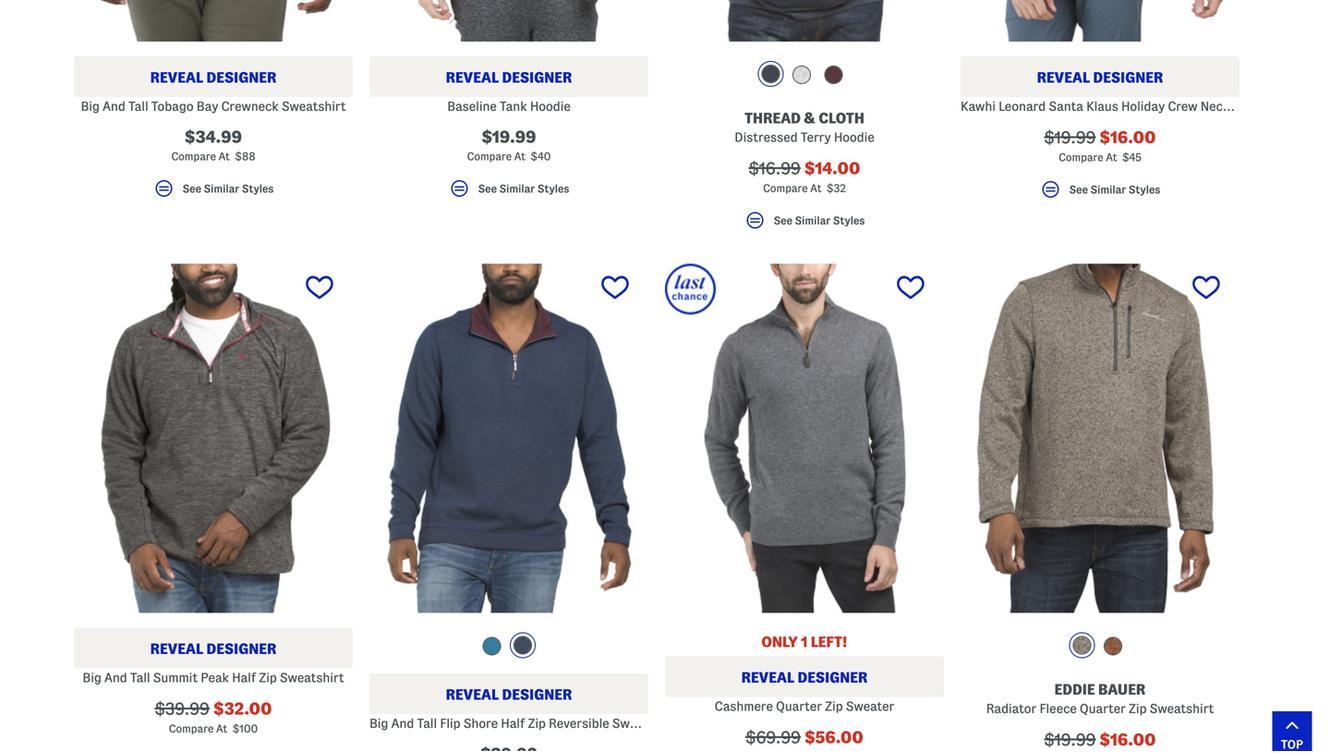 Task type: vqa. For each thing, say whether or not it's contained in the screenshot.
'veja $149.99 compare at              $260' element
no



Task type: locate. For each thing, give the bounding box(es) containing it.
reveal designer big and tall tobago bay crewneck sweatshirt $34.99 compare at              $88 element
[[74, 0, 353, 208]]

reveal designer inside reveal designer big and tall tobago bay crewneck sweatshirt $34.99 compare at              $88 element
[[150, 69, 277, 86]]

1 vertical spatial tall
[[130, 671, 150, 685]]

designer
[[206, 69, 277, 86], [502, 69, 572, 86], [1094, 69, 1164, 86], [206, 641, 277, 657], [798, 670, 868, 686], [502, 687, 572, 703]]

reveal up 'summit' at the left
[[150, 641, 203, 657]]

$32.00
[[213, 700, 272, 718]]

$19.99 down "santa"
[[1045, 129, 1096, 147]]

reveal for baseline tank hoodie
[[446, 69, 499, 86]]

leonard
[[999, 100, 1046, 113]]

list box
[[758, 61, 852, 92], [478, 633, 540, 663], [1070, 633, 1132, 663]]

and left 'tobago'
[[103, 100, 125, 113]]

sweater
[[846, 700, 895, 714]]

designer for kawhi leonard santa klaus holiday crew neck sweatshirt
[[1094, 69, 1164, 86]]

compare down $34.99
[[171, 151, 216, 162]]

zip down bauer
[[1129, 702, 1147, 716]]

big for $34.99
[[81, 100, 100, 113]]

0 vertical spatial and
[[103, 100, 125, 113]]

reveal designer for big and tall flip shore half zip reversible sweatshirt
[[446, 687, 572, 703]]

quarter inside eddie bauer radiator fleece quarter zip sweatshirt
[[1080, 702, 1126, 716]]

2 vertical spatial tall
[[417, 717, 437, 731]]

zip
[[259, 671, 277, 685], [825, 700, 843, 714], [1129, 702, 1147, 716], [528, 717, 546, 731]]

similar inside "reveal designer baseline tank hoodie $19.99 compare at              $40" element
[[500, 183, 535, 194]]

reveal up shore
[[446, 687, 499, 703]]

see down $16.99 $14.00 compare at              $32
[[774, 215, 793, 226]]

2 $16.00 from the top
[[1100, 731, 1157, 749]]

reveal designer up baseline tank hoodie
[[446, 69, 572, 86]]

styles for tall
[[242, 183, 274, 194]]

tall
[[128, 100, 148, 113], [130, 671, 150, 685], [417, 717, 437, 731]]

1
[[801, 634, 808, 650]]

designer up kawhi leonard santa klaus holiday crew neck sweatshirt
[[1094, 69, 1164, 86]]

reveal designer for big and tall tobago bay crewneck sweatshirt
[[150, 69, 277, 86]]

peak
[[201, 671, 229, 685]]

similar down $45
[[1091, 184, 1127, 195]]

coastline heather image
[[514, 636, 532, 655]]

$19.99 compare at              $40
[[467, 128, 551, 162]]

reveal designer big and tall summit peak half zip sweatshirt compare at              $100 element
[[74, 264, 353, 751]]

hoodie inside thread & cloth distressed terry hoodie
[[834, 130, 875, 144]]

$16.00 for $19.99 $16.00 compare at              $45
[[1100, 129, 1157, 147]]

0 horizontal spatial half
[[232, 671, 256, 685]]

compare for $39.99
[[169, 723, 214, 735]]

tall left 'summit' at the left
[[130, 671, 150, 685]]

similar inside reveal designer big and tall tobago bay crewneck sweatshirt $34.99 compare at              $88 element
[[204, 183, 240, 194]]

$16.00 inside $19.99 $16.00 compare at              $45
[[1100, 129, 1157, 147]]

and
[[103, 100, 125, 113], [104, 671, 127, 685], [391, 717, 414, 731]]

eddie bauer radiator fleece quarter zip sweatshirt compare at              $45 element
[[961, 264, 1240, 751]]

reveal designer up big and tall summit peak half zip sweatshirt
[[150, 641, 277, 657]]

tall left flip
[[417, 717, 437, 731]]

styles down $45
[[1129, 184, 1161, 195]]

1 vertical spatial hoodie
[[834, 130, 875, 144]]

sweatshirt
[[282, 100, 346, 113], [1233, 100, 1298, 113], [280, 671, 344, 685], [1150, 702, 1215, 716], [613, 717, 677, 731]]

$19.99 $16.00 compare at              $45
[[1045, 129, 1157, 163]]

flip
[[440, 717, 461, 731]]

reveal designer inside reveal designer big and tall flip shore half zip reversible sweatshirt $39.99 compare at              $90 element
[[446, 687, 572, 703]]

similar
[[204, 183, 240, 194], [500, 183, 535, 194], [1091, 184, 1127, 195], [795, 215, 831, 226]]

similar for santa
[[1091, 184, 1127, 195]]

1 horizontal spatial list box
[[758, 61, 852, 92]]

$19.99 for $19.99 compare at              $40
[[482, 128, 536, 146]]

reveal designer inside reveal designer cashmere quarter zip sweater compare at              $100 element
[[742, 670, 868, 686]]

similar inside thread & cloth distressed terry hoodie compare at              $32 element
[[795, 215, 831, 226]]

fleece
[[1040, 702, 1077, 716]]

1 vertical spatial big
[[83, 671, 102, 685]]

reveal
[[150, 69, 203, 86], [446, 69, 499, 86], [1037, 69, 1090, 86], [150, 641, 203, 657], [742, 670, 795, 686], [446, 687, 499, 703]]

see similar styles inside reveal designer kawhi leonard santa klaus holiday crew neck sweatshirt compare at              $45 element
[[1070, 184, 1161, 195]]

designer for big and tall summit peak half zip sweatshirt
[[206, 641, 277, 657]]

similar down $32
[[795, 215, 831, 226]]

designer up tank on the left of page
[[502, 69, 572, 86]]

reveal designer cashmere quarter zip sweater compare at              $100 element
[[665, 264, 944, 751]]

kawhi leonard santa klaus holiday crew neck sweatshirt
[[961, 100, 1298, 113]]

cloth
[[819, 110, 865, 126]]

see for santa
[[1070, 184, 1089, 195]]

0 vertical spatial half
[[232, 671, 256, 685]]

list box inside thread & cloth distressed terry hoodie compare at              $32 element
[[758, 61, 852, 92]]

baseline tank hoodie image
[[370, 0, 649, 42]]

big left flip
[[370, 717, 389, 731]]

thread & cloth distressed terry hoodie
[[735, 110, 875, 144]]

compare left $40
[[467, 151, 512, 162]]

half right shore
[[501, 717, 525, 731]]

reveal for cashmere quarter zip sweater
[[742, 670, 795, 686]]

reveal designer big and tall flip shore half zip reversible sweatshirt $39.99 compare at              $90 element
[[370, 264, 677, 751]]

designer up peak
[[206, 641, 277, 657]]

see similar styles button down $19.99 $16.00 compare at              $45
[[961, 179, 1240, 209]]

1 vertical spatial and
[[104, 671, 127, 685]]

hoodie right tank on the left of page
[[530, 100, 571, 113]]

0 vertical spatial $16.00
[[1100, 129, 1157, 147]]

2 vertical spatial big
[[370, 717, 389, 731]]

cashmere quarter zip sweater
[[715, 700, 895, 714]]

off white image
[[793, 66, 811, 84]]

hoodie down the cloth
[[834, 130, 875, 144]]

and for $39.99
[[104, 671, 127, 685]]

compare inside $16.99 $14.00 compare at              $32
[[763, 183, 808, 194]]

compare inside $19.99 $16.00 compare at              $45
[[1059, 152, 1104, 163]]

designer down left!
[[798, 670, 868, 686]]

big and tall tobago bay crewneck sweatshirt image
[[74, 0, 353, 42]]

reveal designer
[[150, 69, 277, 86], [446, 69, 572, 86], [1037, 69, 1164, 86], [150, 641, 277, 657], [742, 670, 868, 686], [446, 687, 572, 703]]

1 vertical spatial half
[[501, 717, 525, 731]]

compare inside $19.99 compare at              $40
[[467, 151, 512, 162]]

quarter down bauer
[[1080, 702, 1126, 716]]

half
[[232, 671, 256, 685], [501, 717, 525, 731]]

1 horizontal spatial hoodie
[[834, 130, 875, 144]]

compare
[[171, 151, 216, 162], [467, 151, 512, 162], [1059, 152, 1104, 163], [763, 183, 808, 194], [169, 723, 214, 735]]

see inside thread & cloth distressed terry hoodie compare at              $32 element
[[774, 215, 793, 226]]

$19.99 inside eddie bauer radiator fleece quarter zip sweatshirt compare at              $45 element
[[1045, 731, 1096, 749]]

and inside reveal designer big and tall tobago bay crewneck sweatshirt $34.99 compare at              $88 element
[[103, 100, 125, 113]]

see similar styles button
[[74, 178, 353, 208], [370, 178, 649, 208], [961, 179, 1240, 209], [665, 209, 944, 240]]

see similar styles inside thread & cloth distressed terry hoodie compare at              $32 element
[[774, 215, 865, 226]]

tall left 'tobago'
[[128, 100, 148, 113]]

blue heather image
[[483, 637, 501, 656]]

hoodie
[[530, 100, 571, 113], [834, 130, 875, 144]]

2 vertical spatial and
[[391, 717, 414, 731]]

$100
[[233, 723, 258, 735]]

similar down $40
[[500, 183, 535, 194]]

santa
[[1049, 100, 1084, 113]]

compare inside $39.99 $32.00 compare at              $100
[[169, 723, 214, 735]]

$16.00 down eddie bauer radiator fleece quarter zip sweatshirt
[[1100, 731, 1157, 749]]

styles down $88
[[242, 183, 274, 194]]

compare left $45
[[1059, 152, 1104, 163]]

see down $19.99 compare at              $40
[[478, 183, 497, 194]]

reveal up "santa"
[[1037, 69, 1090, 86]]

$34.99 compare at              $88
[[171, 128, 256, 162]]

compare down "$39.99" in the bottom of the page
[[169, 723, 214, 735]]

0 vertical spatial tall
[[128, 100, 148, 113]]

reversible
[[549, 717, 610, 731]]

radiator fleece quarter zip sweatshirt image
[[961, 264, 1240, 613]]

$16.00 inside eddie bauer radiator fleece quarter zip sweatshirt compare at              $45 element
[[1100, 731, 1157, 749]]

half right peak
[[232, 671, 256, 685]]

left!
[[811, 634, 848, 650]]

similar inside reveal designer kawhi leonard santa klaus holiday crew neck sweatshirt compare at              $45 element
[[1091, 184, 1127, 195]]

see down $34.99 compare at              $88
[[183, 183, 201, 194]]

distressed terry hoodie image
[[665, 0, 944, 42]]

half for shore
[[501, 717, 525, 731]]

styles inside thread & cloth distressed terry hoodie compare at              $32 element
[[833, 215, 865, 226]]

0 vertical spatial big
[[81, 100, 100, 113]]

compare for $16.99
[[763, 183, 808, 194]]

0 vertical spatial hoodie
[[530, 100, 571, 113]]

reveal designer inside reveal designer kawhi leonard santa klaus holiday crew neck sweatshirt compare at              $45 element
[[1037, 69, 1164, 86]]

$19.99 inside $19.99 compare at              $40
[[482, 128, 536, 146]]

see similar styles down $45
[[1070, 184, 1161, 195]]

$19.99 for $19.99 $16.00
[[1045, 731, 1096, 749]]

$19.99 inside $19.99 $16.00 compare at              $45
[[1045, 129, 1096, 147]]

zip inside eddie bauer radiator fleece quarter zip sweatshirt
[[1129, 702, 1147, 716]]

reveal down only
[[742, 670, 795, 686]]

reveal designer up 'klaus' in the top of the page
[[1037, 69, 1164, 86]]

summit
[[153, 671, 198, 685]]

1 horizontal spatial half
[[501, 717, 525, 731]]

1 horizontal spatial quarter
[[1080, 702, 1126, 716]]

styles
[[242, 183, 274, 194], [538, 183, 570, 194], [1129, 184, 1161, 195], [833, 215, 865, 226]]

thread
[[745, 110, 801, 126]]

list box up bauer
[[1070, 633, 1132, 663]]

quarter up $69.99 $56.00
[[776, 700, 822, 714]]

$40
[[531, 151, 551, 162]]

tall for $34.99
[[128, 100, 148, 113]]

$16.99 $14.00 compare at              $32
[[749, 160, 861, 194]]

see inside reveal designer big and tall tobago bay crewneck sweatshirt $34.99 compare at              $88 element
[[183, 183, 201, 194]]

see similar styles down $32
[[774, 215, 865, 226]]

see similar styles button down $19.99 compare at              $40
[[370, 178, 649, 208]]

designer up big and tall flip shore half zip reversible sweatshirt
[[502, 687, 572, 703]]

bauer
[[1099, 682, 1146, 698]]

reveal designer baseline tank hoodie $19.99 compare at              $40 element
[[370, 0, 649, 208]]

2 horizontal spatial list box
[[1070, 633, 1132, 663]]

zip up the $56.00
[[825, 700, 843, 714]]

0 horizontal spatial hoodie
[[530, 100, 571, 113]]

and left 'summit' at the left
[[104, 671, 127, 685]]

kawhi leonard santa klaus holiday crew neck sweatshirt image
[[961, 0, 1240, 42]]

bay
[[197, 100, 218, 113]]

see down $19.99 $16.00 compare at              $45
[[1070, 184, 1089, 195]]

kawhi
[[961, 100, 996, 113]]

distressed
[[735, 130, 798, 144]]

list box inside eddie bauer radiator fleece quarter zip sweatshirt compare at              $45 element
[[1070, 633, 1132, 663]]

see similar styles button down $34.99 compare at              $88
[[74, 178, 353, 208]]

see similar styles inside reveal designer big and tall tobago bay crewneck sweatshirt $34.99 compare at              $88 element
[[183, 183, 274, 194]]

$19.99
[[482, 128, 536, 146], [1045, 129, 1096, 147], [1045, 731, 1096, 749]]

reveal up baseline
[[446, 69, 499, 86]]

reveal designer inside reveal designer big and tall summit peak half zip sweatshirt compare at              $100 element
[[150, 641, 277, 657]]

compare down $16.99
[[763, 183, 808, 194]]

list box up big and tall flip shore half zip reversible sweatshirt
[[478, 633, 540, 663]]

see
[[183, 183, 201, 194], [478, 183, 497, 194], [1070, 184, 1089, 195], [774, 215, 793, 226]]

$16.00
[[1100, 129, 1157, 147], [1100, 731, 1157, 749]]

designer up crewneck
[[206, 69, 277, 86]]

styles inside reveal designer kawhi leonard santa klaus holiday crew neck sweatshirt compare at              $45 element
[[1129, 184, 1161, 195]]

tank
[[500, 100, 527, 113]]

reveal designer inside "reveal designer baseline tank hoodie $19.99 compare at              $40" element
[[446, 69, 572, 86]]

big
[[81, 100, 100, 113], [83, 671, 102, 685], [370, 717, 389, 731]]

and left flip
[[391, 717, 414, 731]]

reveal designer up cashmere quarter zip sweater
[[742, 670, 868, 686]]

reveal designer up big and tall tobago bay crewneck sweatshirt
[[150, 69, 277, 86]]

styles inside reveal designer big and tall tobago bay crewneck sweatshirt $34.99 compare at              $88 element
[[242, 183, 274, 194]]

styles inside "reveal designer baseline tank hoodie $19.99 compare at              $40" element
[[538, 183, 570, 194]]

and inside reveal designer big and tall summit peak half zip sweatshirt compare at              $100 element
[[104, 671, 127, 685]]

big left 'summit' at the left
[[83, 671, 102, 685]]

list box up &
[[758, 61, 852, 92]]

1 $16.00 from the top
[[1100, 129, 1157, 147]]

reveal up 'tobago'
[[150, 69, 203, 86]]

designer for big and tall tobago bay crewneck sweatshirt
[[206, 69, 277, 86]]

styles down $32
[[833, 215, 865, 226]]

$19.99 down baseline tank hoodie
[[482, 128, 536, 146]]

styles for hoodie
[[538, 183, 570, 194]]

1 vertical spatial $16.00
[[1100, 731, 1157, 749]]

see similar styles for tall
[[183, 183, 274, 194]]

see similar styles
[[183, 183, 274, 194], [478, 183, 570, 194], [1070, 184, 1161, 195], [774, 215, 865, 226]]

holiday
[[1122, 100, 1166, 113]]

0 horizontal spatial list box
[[478, 633, 540, 663]]

$39.99 $32.00 compare at              $100
[[155, 700, 272, 735]]

zip left reversible
[[528, 717, 546, 731]]

see inside reveal designer kawhi leonard santa klaus holiday crew neck sweatshirt compare at              $45 element
[[1070, 184, 1089, 195]]

see similar styles inside "reveal designer baseline tank hoodie $19.99 compare at              $40" element
[[478, 183, 570, 194]]

see similar styles for hoodie
[[478, 183, 570, 194]]

see similar styles button inside reveal designer kawhi leonard santa klaus holiday crew neck sweatshirt compare at              $45 element
[[961, 179, 1240, 209]]

$16.00 up $45
[[1100, 129, 1157, 147]]

reveal designer up big and tall flip shore half zip reversible sweatshirt
[[446, 687, 572, 703]]

tall for $39.99
[[130, 671, 150, 685]]

reveal designer for kawhi leonard santa klaus holiday crew neck sweatshirt
[[1037, 69, 1164, 86]]

big left 'tobago'
[[81, 100, 100, 113]]

styles down $40
[[538, 183, 570, 194]]

tobago
[[151, 100, 194, 113]]

see similar styles down $40
[[478, 183, 570, 194]]

$19.99 down 'fleece'
[[1045, 731, 1096, 749]]

quarter
[[776, 700, 822, 714], [1080, 702, 1126, 716]]

see inside "reveal designer baseline tank hoodie $19.99 compare at              $40" element
[[478, 183, 497, 194]]

see similar styles down $88
[[183, 183, 274, 194]]

designer for big and tall flip shore half zip reversible sweatshirt
[[502, 687, 572, 703]]

similar down $88
[[204, 183, 240, 194]]



Task type: describe. For each thing, give the bounding box(es) containing it.
similar for hoodie
[[500, 183, 535, 194]]

reveal for big and tall flip shore half zip reversible sweatshirt
[[446, 687, 499, 703]]

see for hoodie
[[478, 183, 497, 194]]

midnight image
[[762, 65, 780, 83]]

$16.99
[[749, 160, 801, 178]]

$69.99 $56.00
[[746, 729, 864, 747]]

list box for $19.99
[[1070, 633, 1132, 663]]

similar for tall
[[204, 183, 240, 194]]

reveal designer kawhi leonard santa klaus holiday crew neck sweatshirt compare at              $45 element
[[961, 0, 1298, 209]]

$14.00
[[805, 160, 861, 178]]

see similar styles button for tall
[[74, 178, 353, 208]]

reveal for kawhi leonard santa klaus holiday crew neck sweatshirt
[[1037, 69, 1090, 86]]

half for peak
[[232, 671, 256, 685]]

wine image
[[825, 66, 843, 84]]

$39.99
[[155, 700, 210, 718]]

baseline
[[448, 100, 497, 113]]

compare for $19.99
[[1059, 152, 1104, 163]]

baseline tank hoodie
[[448, 100, 571, 113]]

list box inside reveal designer big and tall flip shore half zip reversible sweatshirt $39.99 compare at              $90 element
[[478, 633, 540, 663]]

$19.99 $16.00
[[1045, 731, 1157, 749]]

crewneck
[[221, 100, 279, 113]]

and inside reveal designer big and tall flip shore half zip reversible sweatshirt $39.99 compare at              $90 element
[[391, 717, 414, 731]]

cashmere quarter zip sweater image
[[665, 264, 944, 613]]

compare inside $34.99 compare at              $88
[[171, 151, 216, 162]]

big and tall summit peak half zip sweatshirt
[[83, 671, 344, 685]]

$45
[[1123, 152, 1142, 163]]

see similar styles button down $16.99 $14.00 compare at              $32
[[665, 209, 944, 240]]

and for $34.99
[[103, 100, 125, 113]]

styles for santa
[[1129, 184, 1161, 195]]

only 1 left!
[[762, 634, 848, 650]]

$32
[[827, 183, 846, 194]]

only
[[762, 634, 798, 650]]

eddie
[[1055, 682, 1096, 698]]

$16.00 for $19.99 $16.00
[[1100, 731, 1157, 749]]

zip up $32.00
[[259, 671, 277, 685]]

see similar styles button for hoodie
[[370, 178, 649, 208]]

sweatshirt inside eddie bauer radiator fleece quarter zip sweatshirt
[[1150, 702, 1215, 716]]

big and tall flip shore half zip reversible sweatshirt
[[370, 717, 677, 731]]

cashmere
[[715, 700, 773, 714]]

eddie bauer radiator fleece quarter zip sweatshirt
[[987, 682, 1215, 716]]

paprika image
[[1104, 637, 1123, 656]]

designer for baseline tank hoodie
[[502, 69, 572, 86]]

$56.00
[[805, 729, 864, 747]]

terry
[[801, 130, 831, 144]]

radiator
[[987, 702, 1037, 716]]

reveal designer for big and tall summit peak half zip sweatshirt
[[150, 641, 277, 657]]

big and tall tobago bay crewneck sweatshirt
[[81, 100, 346, 113]]

big for $39.99
[[83, 671, 102, 685]]

$34.99
[[185, 128, 242, 146]]

see similar styles button for santa
[[961, 179, 1240, 209]]

reveal designer for baseline tank hoodie
[[446, 69, 572, 86]]

thread & cloth distressed terry hoodie compare at              $32 element
[[665, 0, 944, 240]]

neck
[[1201, 100, 1230, 113]]

charcoal heather image
[[1073, 636, 1092, 655]]

klaus
[[1087, 100, 1119, 113]]

reveal designer for cashmere quarter zip sweater
[[742, 670, 868, 686]]

see similar styles for santa
[[1070, 184, 1161, 195]]

shore
[[464, 717, 498, 731]]

reveal for big and tall summit peak half zip sweatshirt
[[150, 641, 203, 657]]

$19.99 for $19.99 $16.00 compare at              $45
[[1045, 129, 1096, 147]]

0 horizontal spatial quarter
[[776, 700, 822, 714]]

big and tall summit peak half zip sweatshirt image
[[74, 264, 353, 613]]

hoodie inside "reveal designer baseline tank hoodie $19.99 compare at              $40" element
[[530, 100, 571, 113]]

list box for $16.99
[[758, 61, 852, 92]]

designer for cashmere quarter zip sweater
[[798, 670, 868, 686]]

$88
[[235, 151, 256, 162]]

&
[[804, 110, 816, 126]]

$69.99
[[746, 729, 801, 747]]

reveal for big and tall tobago bay crewneck sweatshirt
[[150, 69, 203, 86]]

see for tall
[[183, 183, 201, 194]]

crew
[[1168, 100, 1198, 113]]

big and tall flip shore half zip reversible sweatshirt image
[[370, 264, 649, 613]]



